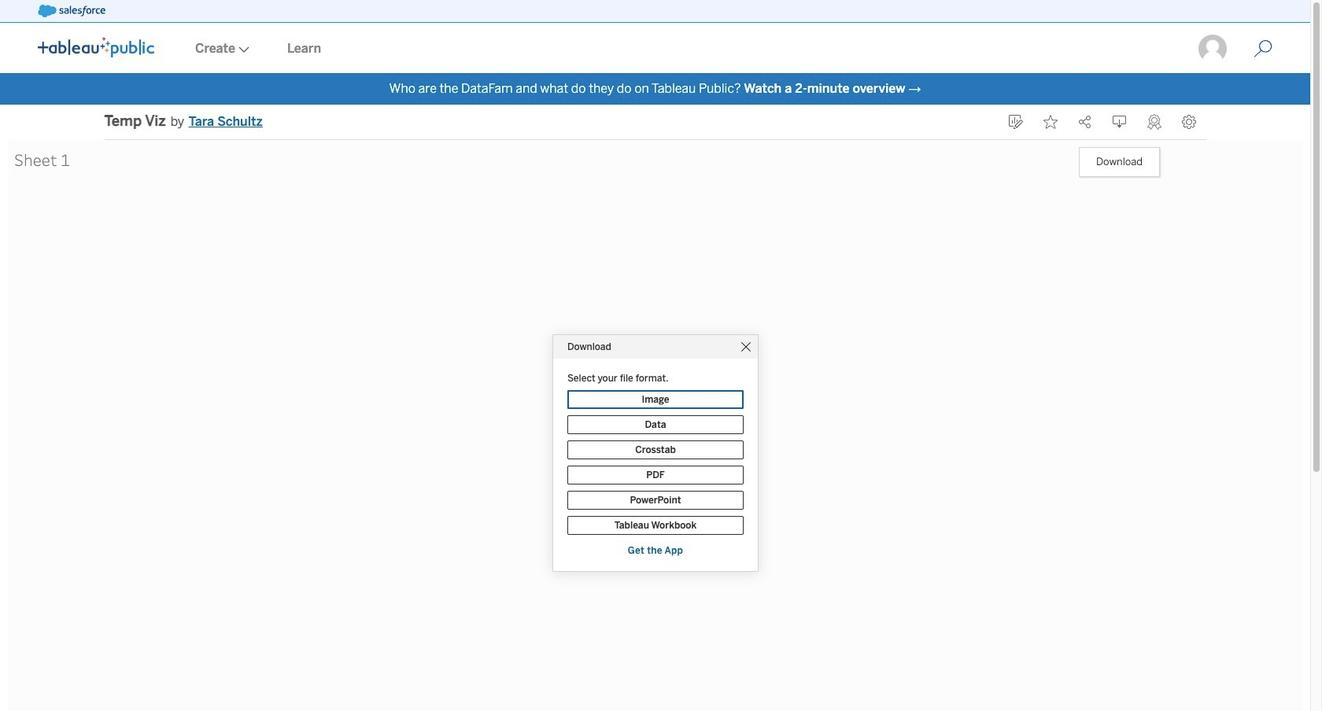 Task type: describe. For each thing, give the bounding box(es) containing it.
tara.schultz image
[[1198, 33, 1229, 65]]

favorite button image
[[1044, 115, 1058, 129]]

logo image
[[38, 37, 154, 57]]

nominate for viz of the day image
[[1148, 114, 1162, 130]]

edit image
[[1009, 115, 1023, 129]]



Task type: vqa. For each thing, say whether or not it's contained in the screenshot.
TABLEAU PUBLIC BLOG heading at bottom
no



Task type: locate. For each thing, give the bounding box(es) containing it.
go to search image
[[1236, 39, 1292, 58]]

create image
[[235, 46, 250, 53]]

salesforce logo image
[[38, 5, 105, 17]]



